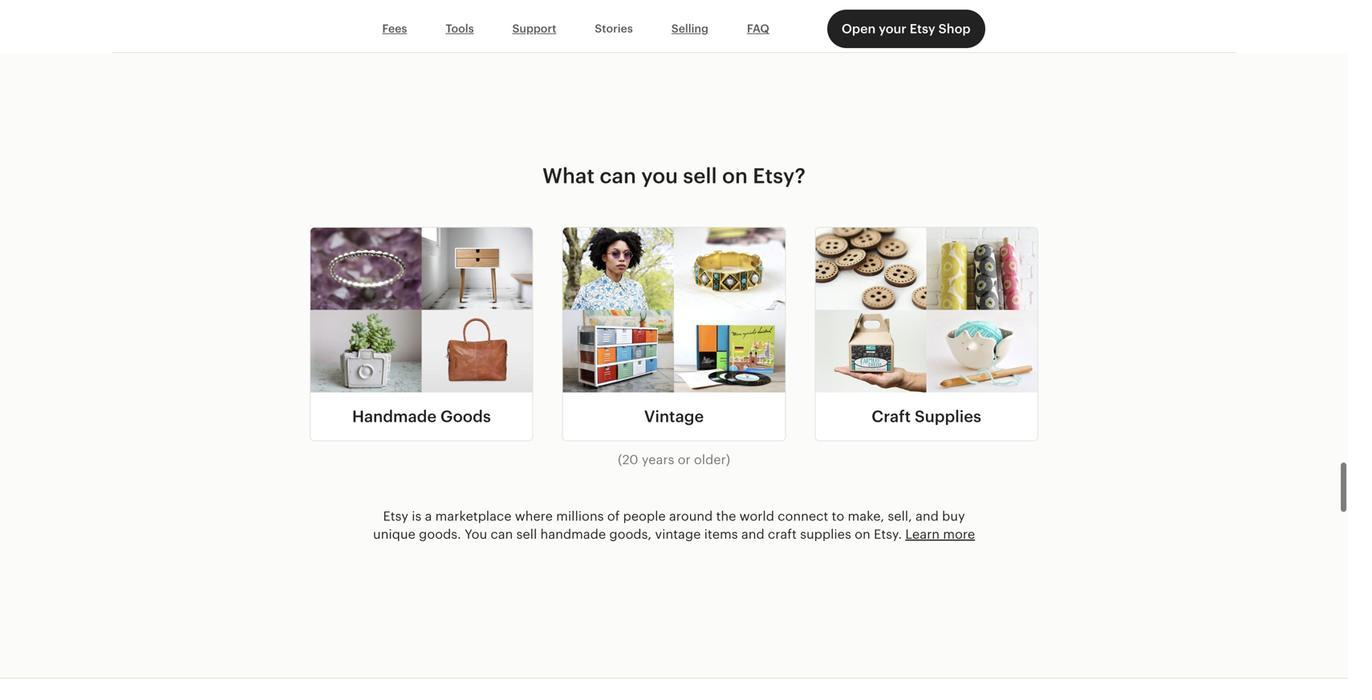 Task type: vqa. For each thing, say whether or not it's contained in the screenshot.
FAQ link
yes



Task type: describe. For each thing, give the bounding box(es) containing it.
you
[[641, 164, 678, 188]]

tools
[[446, 22, 474, 35]]

craft
[[872, 408, 911, 426]]

shop
[[939, 22, 971, 36]]

on inside etsy is a marketplace where millions of people around the world connect to make, sell, and buy unique goods. you can sell handmade goods, vintage items and craft supplies on etsy.
[[855, 528, 871, 542]]

selling link
[[652, 14, 728, 44]]

marketplace
[[435, 510, 512, 524]]

years
[[642, 453, 674, 467]]

craft
[[768, 528, 797, 542]]

unique
[[373, 528, 416, 542]]

the
[[716, 510, 736, 524]]

goods.
[[419, 528, 461, 542]]

learn more link
[[906, 528, 975, 542]]

world
[[740, 510, 774, 524]]

1 horizontal spatial and
[[916, 510, 939, 524]]

selling
[[672, 22, 709, 35]]

or
[[678, 453, 691, 467]]

where
[[515, 510, 553, 524]]

0 horizontal spatial and
[[742, 528, 765, 542]]

1 horizontal spatial sell
[[683, 164, 717, 188]]

a
[[425, 510, 432, 524]]

around
[[669, 510, 713, 524]]

can inside etsy is a marketplace where millions of people around the world connect to make, sell, and buy unique goods. you can sell handmade goods, vintage items and craft supplies on etsy.
[[491, 528, 513, 542]]

etsy.
[[874, 528, 902, 542]]

support link
[[493, 14, 576, 44]]

(20
[[618, 453, 638, 467]]

vintage
[[655, 528, 701, 542]]

items
[[704, 528, 738, 542]]

handmade
[[352, 408, 437, 426]]

open
[[842, 22, 876, 36]]

you
[[465, 528, 487, 542]]

etsy?
[[753, 164, 806, 188]]

supplies
[[800, 528, 851, 542]]

is
[[412, 510, 422, 524]]

0 horizontal spatial on
[[722, 164, 748, 188]]

handmade
[[541, 528, 606, 542]]

goods,
[[609, 528, 652, 542]]



Task type: locate. For each thing, give the bounding box(es) containing it.
0 vertical spatial etsy
[[910, 22, 936, 36]]

can
[[600, 164, 636, 188], [491, 528, 513, 542]]

and down world
[[742, 528, 765, 542]]

etsy inside etsy is a marketplace where millions of people around the world connect to make, sell, and buy unique goods. you can sell handmade goods, vintage items and craft supplies on etsy.
[[383, 510, 408, 524]]

learn
[[906, 528, 940, 542]]

etsy right your
[[910, 22, 936, 36]]

more
[[943, 528, 975, 542]]

1 vertical spatial etsy
[[383, 510, 408, 524]]

open your etsy shop link
[[827, 10, 985, 48]]

etsy
[[910, 22, 936, 36], [383, 510, 408, 524]]

fees
[[382, 22, 407, 35]]

open your etsy shop
[[842, 22, 971, 36]]

sell,
[[888, 510, 912, 524]]

supplies
[[915, 408, 982, 426]]

can left you
[[600, 164, 636, 188]]

0 vertical spatial can
[[600, 164, 636, 188]]

make,
[[848, 510, 885, 524]]

can right you
[[491, 528, 513, 542]]

what
[[543, 164, 595, 188]]

etsy up 'unique'
[[383, 510, 408, 524]]

etsy is a marketplace where millions of people around the world connect to make, sell, and buy unique goods. you can sell handmade goods, vintage items and craft supplies on etsy.
[[373, 510, 965, 542]]

and
[[916, 510, 939, 524], [742, 528, 765, 542]]

sell inside etsy is a marketplace where millions of people around the world connect to make, sell, and buy unique goods. you can sell handmade goods, vintage items and craft supplies on etsy.
[[517, 528, 537, 542]]

0 vertical spatial sell
[[683, 164, 717, 188]]

stories
[[595, 22, 633, 35]]

what can you sell on etsy?
[[543, 164, 806, 188]]

0 vertical spatial and
[[916, 510, 939, 524]]

1 horizontal spatial etsy
[[910, 22, 936, 36]]

(20 years or older)
[[618, 453, 730, 467]]

your
[[879, 22, 907, 36]]

stories link
[[576, 14, 652, 44]]

1 vertical spatial sell
[[517, 528, 537, 542]]

on down make,
[[855, 528, 871, 542]]

1 horizontal spatial on
[[855, 528, 871, 542]]

sell down "where"
[[517, 528, 537, 542]]

connect
[[778, 510, 829, 524]]

and up learn
[[916, 510, 939, 524]]

0 horizontal spatial sell
[[517, 528, 537, 542]]

handmade goods
[[352, 408, 491, 426]]

1 vertical spatial and
[[742, 528, 765, 542]]

vintage
[[644, 408, 704, 426]]

on left etsy?
[[722, 164, 748, 188]]

1 vertical spatial can
[[491, 528, 513, 542]]

craft supplies
[[872, 408, 982, 426]]

on
[[722, 164, 748, 188], [855, 528, 871, 542]]

faq
[[747, 22, 770, 35]]

tools link
[[426, 14, 493, 44]]

to
[[832, 510, 845, 524]]

fees link
[[363, 14, 426, 44]]

of
[[607, 510, 620, 524]]

faq link
[[728, 14, 789, 44]]

1 horizontal spatial can
[[600, 164, 636, 188]]

1 vertical spatial on
[[855, 528, 871, 542]]

0 horizontal spatial etsy
[[383, 510, 408, 524]]

learn more
[[906, 528, 975, 542]]

sell
[[683, 164, 717, 188], [517, 528, 537, 542]]

0 horizontal spatial can
[[491, 528, 513, 542]]

people
[[623, 510, 666, 524]]

millions
[[556, 510, 604, 524]]

support
[[512, 22, 556, 35]]

0 vertical spatial on
[[722, 164, 748, 188]]

sell right you
[[683, 164, 717, 188]]

buy
[[942, 510, 965, 524]]

goods
[[441, 408, 491, 426]]

older)
[[694, 453, 730, 467]]



